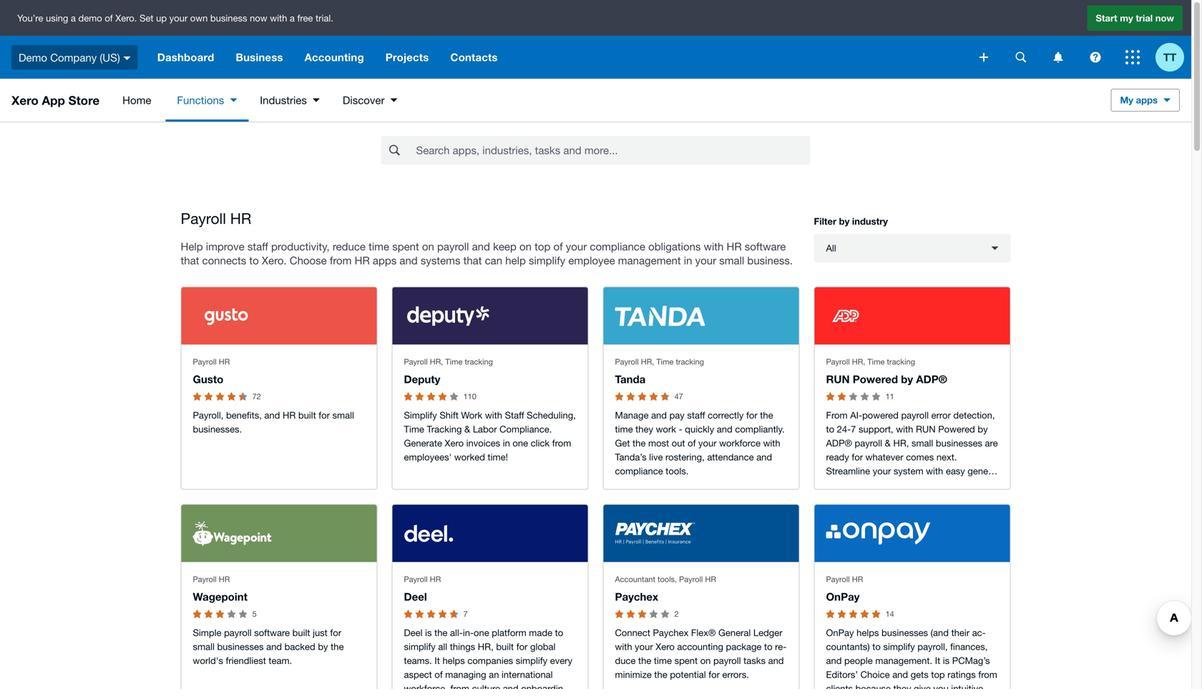 Task type: describe. For each thing, give the bounding box(es) containing it.
helps inside deel is the all-in-one platform made to simplify all things hr, built for global teams. it helps companies simplify every aspect of managing an international workforce, from culture and onboard
[[442, 655, 465, 666]]

wagepoint link
[[193, 590, 247, 603]]

projects button
[[375, 36, 440, 79]]

connect paychex flex® general ledger with your xero accounting package to re duce the time spent on payroll tasks and minimize the potential for errors.
[[615, 627, 787, 680]]

software inside simple payroll software built just for small businesses and backed by the world's friendliest team.
[[254, 627, 290, 638]]

all-
[[450, 627, 463, 638]]

deel app logo image
[[404, 525, 453, 543]]

payroll inside help improve staff productivity, reduce time spent on payroll and keep on top of your compliance obligations with hr software that connects to xero. choose from hr apps and systems that can help simplify employee management in your small business.
[[437, 240, 469, 253]]

1 vertical spatial 7
[[463, 609, 468, 619]]

& inside "simplify shift work with staff scheduling, time tracking & labor compliance. generate xero invoices in one click from employees' worked time!"
[[464, 424, 470, 435]]

spent inside help improve staff productivity, reduce time spent on payroll and keep on top of your compliance obligations with hr software that connects to xero. choose from hr apps and systems that can help simplify employee management in your small business.
[[392, 240, 419, 253]]

on inside connect paychex flex® general ledger with your xero accounting package to re duce the time spent on payroll tasks and minimize the potential for errors.
[[700, 655, 711, 666]]

simplify inside help improve staff productivity, reduce time spent on payroll and keep on top of your compliance obligations with hr software that connects to xero. choose from hr apps and systems that can help simplify employee management in your small business.
[[529, 254, 565, 267]]

countants)
[[826, 627, 986, 652]]

discover
[[343, 94, 385, 106]]

in inside help improve staff productivity, reduce time spent on payroll and keep on top of your compliance obligations with hr software that connects to xero. choose from hr apps and systems that can help simplify employee management in your small business.
[[684, 254, 692, 267]]

because
[[855, 683, 891, 689]]

paychex app logo image
[[615, 521, 695, 546]]

choose
[[290, 254, 327, 267]]

ready
[[826, 452, 849, 463]]

to inside connect paychex flex® general ledger with your xero accounting package to re duce the time spent on payroll tasks and minimize the potential for errors.
[[764, 641, 772, 652]]

demo
[[78, 12, 102, 23]]

and up can
[[472, 240, 490, 253]]

5
[[252, 609, 257, 619]]

generate
[[404, 438, 442, 449]]

hr, for deputy
[[430, 357, 443, 367]]

and down "correctly"
[[717, 424, 732, 435]]

tools,
[[658, 575, 677, 584]]

onpay app logo image
[[826, 522, 931, 545]]

projects
[[385, 51, 429, 64]]

demo
[[19, 51, 47, 64]]

my apps
[[1120, 94, 1158, 106]]

payroll for payroll hr, time tracking deputy
[[404, 357, 428, 367]]

one inside "simplify shift work with staff scheduling, time tracking & labor compliance. generate xero invoices in one click from employees' worked time!"
[[513, 438, 528, 449]]

systems
[[421, 254, 460, 267]]

quickly
[[685, 424, 714, 435]]

7 inside from ai-powered payroll error detection, to 24-7 support, with run powered by adp® payroll & hr, small businesses are ready for whatever comes next. streamline your system with easy general ledger mapping for pushing payroll trans actions from run or accountant connect℠ to xero.
[[851, 424, 856, 435]]

payroll hr gusto
[[193, 357, 230, 386]]

my
[[1120, 94, 1133, 106]]

business button
[[225, 36, 294, 79]]

hr up improve
[[230, 210, 251, 227]]

payroll for payroll hr deel
[[404, 575, 428, 584]]

of inside deel is the all-in-one platform made to simplify all things hr, built for global teams. it helps companies simplify every aspect of managing an international workforce, from culture and onboard
[[435, 669, 443, 680]]

with left free on the left top of the page
[[270, 12, 287, 23]]

top inside help improve staff productivity, reduce time spent on payroll and keep on top of your compliance obligations with hr software that connects to xero. choose from hr apps and systems that can help simplify employee management in your small business.
[[535, 240, 550, 253]]

people
[[844, 655, 873, 666]]

employee
[[568, 254, 615, 267]]

payroll hr, time tracking deputy
[[404, 357, 493, 386]]

contacts button
[[440, 36, 508, 79]]

finances,
[[950, 641, 988, 652]]

attendance
[[707, 452, 754, 463]]

your inside connect paychex flex® general ledger with your xero accounting package to re duce the time spent on payroll tasks and minimize the potential for errors.
[[635, 641, 653, 652]]

of inside manage and pay staff correctly for the time they work - quickly and compliantly. get the most out of your workforce with tanda's live rostering, attendance and compliance tools.
[[688, 438, 696, 449]]

payroll hr, time tracking tanda
[[615, 357, 704, 386]]

payroll hr deel
[[404, 575, 441, 603]]

your inside from ai-powered payroll error detection, to 24-7 support, with run powered by adp® payroll & hr, small businesses are ready for whatever comes next. streamline your system with easy general ledger mapping for pushing payroll trans actions from run or accountant connect℠ to xero.
[[873, 466, 891, 477]]

time inside connect paychex flex® general ledger with your xero accounting package to re duce the time spent on payroll tasks and minimize the potential for errors.
[[654, 655, 672, 666]]

hr inside payroll hr onpay
[[852, 575, 863, 584]]

staff inside help improve staff productivity, reduce time spent on payroll and keep on top of your compliance obligations with hr software that connects to xero. choose from hr apps and systems that can help simplify employee management in your small business.
[[247, 240, 268, 253]]

paychex inside accountant tools, payroll hr paychex
[[615, 590, 658, 603]]

ledger
[[826, 480, 852, 491]]

time for run
[[867, 357, 885, 367]]

payroll hr
[[181, 210, 251, 227]]

2
[[674, 609, 679, 619]]

payroll, benefits, and hr built for small businesses.
[[193, 410, 354, 435]]

is inside deel is the all-in-one platform made to simplify all things hr, built for global teams. it helps companies simplify every aspect of managing an international workforce, from culture and onboard
[[425, 627, 432, 638]]

you
[[933, 683, 949, 689]]

payroll inside accountant tools, payroll hr paychex
[[679, 575, 703, 584]]

the up compliantly.
[[760, 410, 773, 421]]

shift
[[440, 410, 459, 421]]

payroll for payroll hr, time tracking tanda
[[615, 357, 639, 367]]

general
[[718, 627, 751, 638]]

obligations
[[648, 240, 701, 253]]

an
[[489, 669, 499, 680]]

1 horizontal spatial run
[[880, 494, 900, 505]]

built inside payroll, benefits, and hr built for small businesses.
[[298, 410, 316, 421]]

accounting
[[677, 641, 723, 652]]

deel link
[[404, 590, 427, 603]]

one inside deel is the all-in-one platform made to simplify all things hr, built for global teams. it helps companies simplify every aspect of managing an international workforce, from culture and onboard
[[474, 627, 489, 638]]

trans
[[973, 480, 998, 491]]

& inside from ai-powered payroll error detection, to 24-7 support, with run powered by adp® payroll & hr, small businesses are ready for whatever comes next. streamline your system with easy general ledger mapping for pushing payroll trans actions from run or accountant connect℠ to xero.
[[885, 438, 891, 449]]

your down obligations
[[695, 254, 716, 267]]

xero. inside help improve staff productivity, reduce time spent on payroll and keep on top of your compliance obligations with hr software that connects to xero. choose from hr apps and systems that can help simplify employee management in your small business.
[[262, 254, 287, 267]]

small inside payroll, benefits, and hr built for small businesses.
[[332, 410, 354, 421]]

it inside onpay helps businesses (and their ac countants) to simplify payroll, finances, and people management. it is pcmag's editors' choice and gets top ratings from clients because they give you intui
[[935, 655, 940, 666]]

next.
[[936, 452, 957, 463]]

apps inside help improve staff productivity, reduce time spent on payroll and keep on top of your compliance obligations with hr software that connects to xero. choose from hr apps and systems that can help simplify employee management in your small business.
[[373, 254, 397, 267]]

2 horizontal spatial svg image
[[1125, 50, 1140, 64]]

gusto
[[193, 373, 223, 386]]

and inside connect paychex flex® general ledger with your xero accounting package to re duce the time spent on payroll tasks and minimize the potential for errors.
[[768, 655, 784, 666]]

hr inside payroll hr deel
[[430, 575, 441, 584]]

your inside manage and pay staff correctly for the time they work - quickly and compliantly. get the most out of your workforce with tanda's live rostering, attendance and compliance tools.
[[698, 438, 717, 449]]

help
[[181, 240, 203, 253]]

from
[[826, 410, 848, 421]]

gusto link
[[193, 373, 223, 386]]

help improve staff productivity, reduce time spent on payroll and keep on top of your compliance obligations with hr software that connects to xero. choose from hr apps and systems that can help simplify employee management in your small business.
[[181, 240, 793, 267]]

businesses inside onpay helps businesses (and their ac countants) to simplify payroll, finances, and people management. it is pcmag's editors' choice and gets top ratings from clients because they give you intui
[[882, 627, 928, 638]]

error
[[931, 410, 951, 421]]

hr down reduce
[[355, 254, 370, 267]]

0 horizontal spatial svg image
[[980, 53, 988, 62]]

deel inside payroll hr deel
[[404, 590, 427, 603]]

businesses inside simple payroll software built just for small businesses and backed by the world's friendliest team.
[[217, 641, 264, 652]]

time inside "simplify shift work with staff scheduling, time tracking & labor compliance. generate xero invoices in one click from employees' worked time!"
[[404, 424, 424, 435]]

and left systems on the top of the page
[[400, 254, 418, 267]]

the inside deel is the all-in-one platform made to simplify all things hr, built for global teams. it helps companies simplify every aspect of managing an international workforce, from culture and onboard
[[434, 627, 447, 638]]

general
[[968, 466, 998, 477]]

functions button
[[166, 79, 248, 122]]

errors.
[[722, 669, 749, 680]]

the up tanda's
[[633, 438, 646, 449]]

and up editors'
[[826, 655, 842, 666]]

2 horizontal spatial svg image
[[1090, 52, 1101, 63]]

payroll down easy
[[943, 480, 971, 491]]

14
[[885, 609, 894, 619]]

ledger
[[753, 627, 782, 638]]

are
[[985, 438, 998, 449]]

for inside simple payroll software built just for small businesses and backed by the world's friendliest team.
[[330, 627, 341, 638]]

live
[[649, 452, 663, 463]]

to inside deel is the all-in-one platform made to simplify all things hr, built for global teams. it helps companies simplify every aspect of managing an international workforce, from culture and onboard
[[555, 627, 563, 638]]

deputy
[[404, 373, 440, 386]]

editors'
[[826, 669, 858, 680]]

payroll hr onpay
[[826, 575, 863, 603]]

hr right obligations
[[727, 240, 742, 253]]

businesses inside from ai-powered payroll error detection, to 24-7 support, with run powered by adp® payroll & hr, small businesses are ready for whatever comes next. streamline your system with easy general ledger mapping for pushing payroll trans actions from run or accountant connect℠ to xero.
[[936, 438, 982, 449]]

by inside simple payroll software built just for small businesses and backed by the world's friendliest team.
[[318, 641, 328, 652]]

dashboard
[[157, 51, 214, 64]]

adp® inside payroll hr, time tracking run powered by adp®
[[916, 373, 947, 386]]

compliance inside manage and pay staff correctly for the time they work - quickly and compliantly. get the most out of your workforce with tanda's live rostering, attendance and compliance tools.
[[615, 466, 663, 477]]

pay
[[669, 410, 685, 421]]

industry
[[852, 216, 888, 227]]

simplify up international
[[516, 655, 547, 666]]

hr inside payroll, benefits, and hr built for small businesses.
[[283, 410, 296, 421]]

duce
[[615, 641, 787, 666]]

functions
[[177, 94, 224, 106]]

trial.
[[316, 12, 333, 23]]

streamline
[[826, 466, 870, 477]]

small inside help improve staff productivity, reduce time spent on payroll and keep on top of your compliance obligations with hr software that connects to xero. choose from hr apps and systems that can help simplify employee management in your small business.
[[719, 254, 744, 267]]

0 horizontal spatial xero.
[[115, 12, 137, 23]]

time for tanda
[[656, 357, 674, 367]]

ratings
[[947, 669, 976, 680]]

hr, inside deel is the all-in-one platform made to simplify all things hr, built for global teams. it helps companies simplify every aspect of managing an international workforce, from culture and onboard
[[478, 641, 493, 652]]

2 horizontal spatial run
[[916, 424, 936, 435]]

or
[[903, 494, 911, 505]]

payroll for payroll hr, time tracking run powered by adp®
[[826, 357, 850, 367]]

from inside "simplify shift work with staff scheduling, time tracking & labor compliance. generate xero invoices in one click from employees' worked time!"
[[552, 438, 571, 449]]

payroll for payroll hr
[[181, 210, 226, 227]]

tools.
[[666, 466, 689, 477]]

menu containing home
[[108, 79, 409, 122]]

compliance.
[[500, 424, 552, 435]]

and inside payroll, benefits, and hr built for small businesses.
[[264, 410, 280, 421]]

payroll for payroll hr wagepoint
[[193, 575, 217, 584]]

2 that from the left
[[463, 254, 482, 267]]

and down management.
[[892, 669, 908, 680]]

the left potential
[[654, 669, 667, 680]]

teams.
[[404, 655, 432, 666]]

choice
[[860, 669, 890, 680]]

keep
[[493, 240, 516, 253]]

1 that from the left
[[181, 254, 199, 267]]

comes
[[906, 452, 934, 463]]

paychex inside connect paychex flex® general ledger with your xero accounting package to re duce the time spent on payroll tasks and minimize the potential for errors.
[[653, 627, 689, 638]]

mapping
[[855, 480, 891, 491]]

from ai-powered payroll error detection, to 24-7 support, with run powered by adp® payroll & hr, small businesses are ready for whatever comes next. streamline your system with easy general ledger mapping for pushing payroll trans actions from run or accountant connect℠ to xero.
[[826, 410, 998, 519]]

and up work at the bottom right of the page
[[651, 410, 667, 421]]

accountant inside accountant tools, payroll hr paychex
[[615, 575, 655, 584]]

in inside "simplify shift work with staff scheduling, time tracking & labor compliance. generate xero invoices in one click from employees' worked time!"
[[503, 438, 510, 449]]

powered inside from ai-powered payroll error detection, to 24-7 support, with run powered by adp® payroll & hr, small businesses are ready for whatever comes next. streamline your system with easy general ledger mapping for pushing payroll trans actions from run or accountant connect℠ to xero.
[[938, 424, 975, 435]]

svg image inside demo company (us) popup button
[[124, 56, 131, 60]]

1 a from the left
[[71, 12, 76, 23]]

1 horizontal spatial svg image
[[1016, 52, 1026, 63]]

0 horizontal spatial on
[[422, 240, 434, 253]]

1 horizontal spatial svg image
[[1054, 52, 1063, 63]]

software inside help improve staff productivity, reduce time spent on payroll and keep on top of your compliance obligations with hr software that connects to xero. choose from hr apps and systems that can help simplify employee management in your small business.
[[745, 240, 786, 253]]

run inside payroll hr, time tracking run powered by adp®
[[826, 373, 850, 386]]

11
[[885, 392, 894, 401]]

payroll,
[[918, 641, 948, 652]]

with down the powered
[[896, 424, 913, 435]]

2 now from the left
[[1155, 12, 1174, 23]]

can
[[485, 254, 502, 267]]

deputy link
[[404, 373, 440, 386]]

payroll for payroll hr gusto
[[193, 357, 217, 367]]

set
[[139, 12, 153, 23]]

deel inside deel is the all-in-one platform made to simplify all things hr, built for global teams. it helps companies simplify every aspect of managing an international workforce, from culture and onboard
[[404, 627, 423, 638]]

and inside deel is the all-in-one platform made to simplify all things hr, built for global teams. it helps companies simplify every aspect of managing an international workforce, from culture and onboard
[[503, 683, 518, 689]]

xero inside connect paychex flex® general ledger with your xero accounting package to re duce the time spent on payroll tasks and minimize the potential for errors.
[[656, 641, 675, 652]]



Task type: locate. For each thing, give the bounding box(es) containing it.
hr up the onpay link
[[852, 575, 863, 584]]

payroll inside the payroll hr, time tracking deputy
[[404, 357, 428, 367]]

payroll up "wagepoint"
[[193, 575, 217, 584]]

1 horizontal spatial powered
[[938, 424, 975, 435]]

you're
[[17, 12, 43, 23]]

top inside onpay helps businesses (and their ac countants) to simplify payroll, finances, and people management. it is pcmag's editors' choice and gets top ratings from clients because they give you intui
[[931, 669, 945, 680]]

rostering,
[[665, 452, 705, 463]]

simplify up management.
[[883, 641, 915, 652]]

detection,
[[953, 410, 995, 421]]

1 horizontal spatial on
[[519, 240, 532, 253]]

payroll for payroll hr onpay
[[826, 575, 850, 584]]

software down 5
[[254, 627, 290, 638]]

hr, up whatever
[[893, 438, 909, 449]]

2 tracking from the left
[[676, 357, 704, 367]]

time for deputy
[[445, 357, 462, 367]]

correctly
[[708, 410, 744, 421]]

accountant inside from ai-powered payroll error detection, to 24-7 support, with run powered by adp® payroll & hr, small businesses are ready for whatever comes next. streamline your system with easy general ledger mapping for pushing payroll trans actions from run or accountant connect℠ to xero.
[[914, 494, 961, 505]]

0 horizontal spatial top
[[535, 240, 550, 253]]

1 horizontal spatial a
[[290, 12, 295, 23]]

that
[[181, 254, 199, 267], [463, 254, 482, 267]]

2 onpay from the top
[[826, 627, 854, 638]]

spent right reduce
[[392, 240, 419, 253]]

help
[[505, 254, 526, 267]]

with down compliantly.
[[763, 438, 780, 449]]

xero left app
[[11, 93, 38, 107]]

hr, for tanda
[[641, 357, 654, 367]]

team.
[[269, 655, 292, 666]]

payroll hr wagepoint
[[193, 575, 247, 603]]

staff
[[505, 410, 524, 421]]

time inside manage and pay staff correctly for the time they work - quickly and compliantly. get the most out of your workforce with tanda's live rostering, attendance and compliance tools.
[[615, 424, 633, 435]]

1 vertical spatial software
[[254, 627, 290, 638]]

staff up quickly
[[687, 410, 705, 421]]

to up onpay app logo
[[871, 507, 879, 519]]

1 horizontal spatial accountant
[[914, 494, 961, 505]]

0 horizontal spatial apps
[[373, 254, 397, 267]]

2 vertical spatial xero.
[[882, 507, 903, 519]]

1 vertical spatial in
[[503, 438, 510, 449]]

tanda logo image
[[615, 306, 705, 326]]

compliance down tanda's
[[615, 466, 663, 477]]

banner
[[0, 0, 1191, 79]]

improve
[[206, 240, 244, 253]]

0 vertical spatial in
[[684, 254, 692, 267]]

time right reduce
[[369, 240, 389, 253]]

payroll up tanda
[[615, 357, 639, 367]]

compliance inside help improve staff productivity, reduce time spent on payroll and keep on top of your compliance obligations with hr software that connects to xero. choose from hr apps and systems that can help simplify employee management in your small business.
[[590, 240, 645, 253]]

payroll right "tools," on the right bottom of the page
[[679, 575, 703, 584]]

(and
[[931, 627, 949, 638]]

compliance up employee
[[590, 240, 645, 253]]

companies
[[467, 655, 513, 666]]

1 horizontal spatial xero
[[445, 438, 464, 449]]

1 vertical spatial businesses
[[882, 627, 928, 638]]

0 vertical spatial paychex
[[615, 590, 658, 603]]

hr, inside from ai-powered payroll error detection, to 24-7 support, with run powered by adp® payroll & hr, small businesses are ready for whatever comes next. streamline your system with easy general ledger mapping for pushing payroll trans actions from run or accountant connect℠ to xero.
[[893, 438, 909, 449]]

and down workforce
[[756, 452, 772, 463]]

up
[[156, 12, 167, 23]]

friendliest
[[226, 655, 266, 666]]

1 vertical spatial paychex
[[653, 627, 689, 638]]

scheduling,
[[527, 410, 576, 421]]

svg image
[[1016, 52, 1026, 63], [1090, 52, 1101, 63], [124, 56, 131, 60]]

built inside deel is the all-in-one platform made to simplify all things hr, built for global teams. it helps companies simplify every aspect of managing an international workforce, from culture and onboard
[[496, 641, 514, 652]]

1 horizontal spatial 7
[[851, 424, 856, 435]]

0 horizontal spatial &
[[464, 424, 470, 435]]

their
[[951, 627, 970, 638]]

0 vertical spatial 7
[[851, 424, 856, 435]]

staff inside manage and pay staff correctly for the time they work - quickly and compliantly. get the most out of your workforce with tanda's live rostering, attendance and compliance tools.
[[687, 410, 705, 421]]

hr, inside payroll hr, time tracking tanda
[[641, 357, 654, 367]]

for inside connect paychex flex® general ledger with your xero accounting package to re duce the time spent on payroll tasks and minimize the potential for errors.
[[709, 669, 720, 680]]

hr up gusto
[[219, 357, 230, 367]]

tracking inside payroll hr, time tracking tanda
[[676, 357, 704, 367]]

2 deel from the top
[[404, 627, 423, 638]]

a
[[71, 12, 76, 23], [290, 12, 295, 23]]

international
[[502, 669, 553, 680]]

1 vertical spatial deel
[[404, 627, 423, 638]]

1 horizontal spatial top
[[931, 669, 945, 680]]

banner containing dashboard
[[0, 0, 1191, 79]]

onpay inside onpay helps businesses (and their ac countants) to simplify payroll, finances, and people management. it is pcmag's editors' choice and gets top ratings from clients because they give you intui
[[826, 627, 854, 638]]

pcmag's
[[952, 655, 990, 666]]

the up minimize
[[638, 655, 651, 666]]

time up run powered by adp® link
[[867, 357, 885, 367]]

your down connect
[[635, 641, 653, 652]]

your right up
[[169, 12, 188, 23]]

on
[[422, 240, 434, 253], [519, 240, 532, 253], [700, 655, 711, 666]]

businesses.
[[193, 424, 242, 435]]

support,
[[859, 424, 893, 435]]

demo company (us) button
[[0, 36, 146, 79]]

payroll left error
[[901, 410, 929, 421]]

payroll inside simple payroll software built just for small businesses and backed by the world's friendliest team.
[[224, 627, 252, 638]]

time!
[[488, 452, 508, 463]]

most
[[648, 438, 669, 449]]

payroll hr, time tracking run powered by adp®
[[826, 357, 947, 386]]

to right 'connects'
[[249, 254, 259, 267]]

0 horizontal spatial time
[[369, 240, 389, 253]]

they left give
[[893, 683, 911, 689]]

with inside help improve staff productivity, reduce time spent on payroll and keep on top of your compliance obligations with hr software that connects to xero. choose from hr apps and systems that can help simplify employee management in your small business.
[[704, 240, 724, 253]]

my
[[1120, 12, 1133, 23]]

staff
[[247, 240, 268, 253], [687, 410, 705, 421]]

to left 24- at the bottom right of the page
[[826, 424, 834, 435]]

hr, up companies
[[478, 641, 493, 652]]

run powered by adp® app logo image
[[826, 304, 865, 328]]

1 vertical spatial xero
[[445, 438, 464, 449]]

110
[[463, 392, 476, 401]]

0 horizontal spatial accountant
[[615, 575, 655, 584]]

small inside from ai-powered payroll error detection, to 24-7 support, with run powered by adp® payroll & hr, small businesses are ready for whatever comes next. streamline your system with easy general ledger mapping for pushing payroll trans actions from run or accountant connect℠ to xero.
[[912, 438, 933, 449]]

using
[[46, 12, 68, 23]]

2 it from the left
[[935, 655, 940, 666]]

1 vertical spatial spent
[[674, 655, 698, 666]]

payroll inside connect paychex flex® general ledger with your xero accounting package to re duce the time spent on payroll tasks and minimize the potential for errors.
[[713, 655, 741, 666]]

1 horizontal spatial software
[[745, 240, 786, 253]]

payroll up gusto
[[193, 357, 217, 367]]

payroll
[[437, 240, 469, 253], [901, 410, 929, 421], [855, 438, 882, 449], [943, 480, 971, 491], [224, 627, 252, 638], [713, 655, 741, 666]]

they inside onpay helps businesses (and their ac countants) to simplify payroll, finances, and people management. it is pcmag's editors' choice and gets top ratings from clients because they give you intui
[[893, 683, 911, 689]]

to inside onpay helps businesses (and their ac countants) to simplify payroll, finances, and people management. it is pcmag's editors' choice and gets top ratings from clients because they give you intui
[[872, 641, 881, 652]]

0 vertical spatial is
[[425, 627, 432, 638]]

svg image
[[1125, 50, 1140, 64], [1054, 52, 1063, 63], [980, 53, 988, 62]]

deputy logo image
[[404, 304, 493, 328]]

2 a from the left
[[290, 12, 295, 23]]

things
[[450, 641, 475, 652]]

with up labor
[[485, 410, 502, 421]]

it down the payroll,
[[935, 655, 940, 666]]

own
[[190, 12, 208, 23]]

time inside help improve staff productivity, reduce time spent on payroll and keep on top of your compliance obligations with hr software that connects to xero. choose from hr apps and systems that can help simplify employee management in your small business.
[[369, 240, 389, 253]]

they inside manage and pay staff correctly for the time they work - quickly and compliantly. get the most out of your workforce with tanda's live rostering, attendance and compliance tools.
[[635, 424, 653, 435]]

of inside banner
[[105, 12, 113, 23]]

staff right improve
[[247, 240, 268, 253]]

is
[[425, 627, 432, 638], [943, 655, 950, 666]]

payroll up friendliest
[[224, 627, 252, 638]]

xero inside "simplify shift work with staff scheduling, time tracking & labor compliance. generate xero invoices in one click from employees' worked time!"
[[445, 438, 464, 449]]

xero app store
[[11, 93, 100, 107]]

0 vertical spatial apps
[[1136, 94, 1158, 106]]

7 down 'ai-'
[[851, 424, 856, 435]]

paychex
[[615, 590, 658, 603], [653, 627, 689, 638]]

1 horizontal spatial tracking
[[676, 357, 704, 367]]

0 horizontal spatial they
[[635, 424, 653, 435]]

1 vertical spatial run
[[916, 424, 936, 435]]

run left 'or'
[[880, 494, 900, 505]]

2 vertical spatial businesses
[[217, 641, 264, 652]]

gusto logo image image
[[193, 304, 260, 328]]

2 vertical spatial built
[[496, 641, 514, 652]]

1 horizontal spatial businesses
[[882, 627, 928, 638]]

of right demo
[[105, 12, 113, 23]]

that down help at the top of page
[[181, 254, 199, 267]]

0 horizontal spatial one
[[474, 627, 489, 638]]

top up you
[[931, 669, 945, 680]]

1 vertical spatial top
[[931, 669, 945, 680]]

time inside payroll hr, time tracking run powered by adp®
[[867, 357, 885, 367]]

businesses up next.
[[936, 438, 982, 449]]

0 horizontal spatial svg image
[[124, 56, 131, 60]]

wagepoint app logo image
[[193, 521, 272, 546]]

1 horizontal spatial they
[[893, 683, 911, 689]]

from inside onpay helps businesses (and their ac countants) to simplify payroll, finances, and people management. it is pcmag's editors' choice and gets top ratings from clients because they give you intui
[[978, 669, 997, 680]]

spent inside connect paychex flex® general ledger with your xero accounting package to re duce the time spent on payroll tasks and minimize the potential for errors.
[[674, 655, 698, 666]]

payroll inside payroll hr onpay
[[826, 575, 850, 584]]

2 vertical spatial time
[[654, 655, 672, 666]]

0 vertical spatial businesses
[[936, 438, 982, 449]]

1 horizontal spatial in
[[684, 254, 692, 267]]

payroll inside payroll hr, time tracking run powered by adp®
[[826, 357, 850, 367]]

0 vertical spatial they
[[635, 424, 653, 435]]

1 vertical spatial apps
[[373, 254, 397, 267]]

from down the mapping
[[859, 494, 878, 505]]

with right obligations
[[704, 240, 724, 253]]

1 it from the left
[[435, 655, 440, 666]]

2 horizontal spatial xero
[[656, 641, 675, 652]]

tracking inside the payroll hr, time tracking deputy
[[465, 357, 493, 367]]

hr inside payroll hr wagepoint
[[219, 575, 230, 584]]

hr, up run powered by adp® link
[[852, 357, 865, 367]]

0 vertical spatial top
[[535, 240, 550, 253]]

hr up wagepoint link
[[219, 575, 230, 584]]

0 vertical spatial xero
[[11, 93, 38, 107]]

xero
[[11, 93, 38, 107], [445, 438, 464, 449], [656, 641, 675, 652]]

all
[[826, 243, 836, 254]]

from inside help improve staff productivity, reduce time spent on payroll and keep on top of your compliance obligations with hr software that connects to xero. choose from hr apps and systems that can help simplify employee management in your small business.
[[330, 254, 352, 267]]

the up all
[[434, 627, 447, 638]]

1 horizontal spatial spent
[[674, 655, 698, 666]]

small inside simple payroll software built just for small businesses and backed by the world's friendliest team.
[[193, 641, 215, 652]]

0 vertical spatial xero.
[[115, 12, 137, 23]]

from inside deel is the all-in-one platform made to simplify all things hr, built for global teams. it helps companies simplify every aspect of managing an international workforce, from culture and onboard
[[450, 683, 469, 689]]

0 vertical spatial accountant
[[914, 494, 961, 505]]

from down "managing" at the left of page
[[450, 683, 469, 689]]

ac
[[972, 627, 986, 638]]

out
[[672, 438, 685, 449]]

hr inside payroll hr gusto
[[219, 357, 230, 367]]

with up pushing
[[926, 466, 943, 477]]

time inside payroll hr, time tracking tanda
[[656, 357, 674, 367]]

hr, inside the payroll hr, time tracking deputy
[[430, 357, 443, 367]]

xero down 2
[[656, 641, 675, 652]]

company
[[50, 51, 97, 64]]

tt button
[[1156, 36, 1191, 79]]

time inside the payroll hr, time tracking deputy
[[445, 357, 462, 367]]

2 horizontal spatial on
[[700, 655, 711, 666]]

0 vertical spatial adp®
[[916, 373, 947, 386]]

simplify
[[529, 254, 565, 267], [404, 641, 436, 652], [883, 641, 915, 652], [516, 655, 547, 666]]

to inside help improve staff productivity, reduce time spent on payroll and keep on top of your compliance obligations with hr software that connects to xero. choose from hr apps and systems that can help simplify employee management in your small business.
[[249, 254, 259, 267]]

connect
[[615, 627, 650, 638]]

now right business
[[250, 12, 267, 23]]

0 vertical spatial &
[[464, 424, 470, 435]]

0 vertical spatial built
[[298, 410, 316, 421]]

software up business. on the right top
[[745, 240, 786, 253]]

managing
[[445, 669, 486, 680]]

hr, up tanda link
[[641, 357, 654, 367]]

hr, inside payroll hr, time tracking run powered by adp®
[[852, 357, 865, 367]]

powered inside payroll hr, time tracking run powered by adp®
[[853, 373, 898, 386]]

with inside manage and pay staff correctly for the time they work - quickly and compliantly. get the most out of your workforce with tanda's live rostering, attendance and compliance tools.
[[763, 438, 780, 449]]

0 vertical spatial staff
[[247, 240, 268, 253]]

home button
[[108, 79, 166, 122]]

top right keep
[[535, 240, 550, 253]]

tracking for run powered by adp®
[[887, 357, 915, 367]]

your down whatever
[[873, 466, 891, 477]]

(us)
[[100, 51, 120, 64]]

payroll inside payroll hr deel
[[404, 575, 428, 584]]

spent up potential
[[674, 655, 698, 666]]

a right using
[[71, 12, 76, 23]]

1 vertical spatial accountant
[[615, 575, 655, 584]]

productivity,
[[271, 240, 330, 253]]

accountant down pushing
[[914, 494, 961, 505]]

home
[[122, 94, 151, 106]]

2 vertical spatial run
[[880, 494, 900, 505]]

1 horizontal spatial time
[[615, 424, 633, 435]]

the inside simple payroll software built just for small businesses and backed by the world's friendliest team.
[[331, 641, 344, 652]]

0 horizontal spatial that
[[181, 254, 199, 267]]

0 horizontal spatial adp®
[[826, 438, 852, 449]]

easy
[[946, 466, 965, 477]]

tracking up run powered by adp® link
[[887, 357, 915, 367]]

it inside deel is the all-in-one platform made to simplify all things hr, built for global teams. it helps companies simplify every aspect of managing an international workforce, from culture and onboard
[[435, 655, 440, 666]]

0 vertical spatial time
[[369, 240, 389, 253]]

1 vertical spatial onpay
[[826, 627, 854, 638]]

and up "team."
[[266, 641, 282, 652]]

1 vertical spatial they
[[893, 683, 911, 689]]

deel
[[404, 590, 427, 603], [404, 627, 423, 638]]

payroll up deel link
[[404, 575, 428, 584]]

culture
[[472, 683, 500, 689]]

0 vertical spatial powered
[[853, 373, 898, 386]]

helps inside onpay helps businesses (and their ac countants) to simplify payroll, finances, and people management. it is pcmag's editors' choice and gets top ratings from clients because they give you intui
[[857, 627, 879, 638]]

whatever
[[865, 452, 903, 463]]

your up employee
[[566, 240, 587, 253]]

built up 'backed'
[[292, 627, 310, 638]]

1 vertical spatial time
[[615, 424, 633, 435]]

in-
[[463, 627, 474, 638]]

None search field
[[380, 135, 810, 165]]

by inside payroll hr, time tracking run powered by adp®
[[901, 373, 913, 386]]

0 vertical spatial run
[[826, 373, 850, 386]]

payroll up help at the top of page
[[181, 210, 226, 227]]

of inside help improve staff productivity, reduce time spent on payroll and keep on top of your compliance obligations with hr software that connects to xero. choose from hr apps and systems that can help simplify employee management in your small business.
[[553, 240, 563, 253]]

0 vertical spatial software
[[745, 240, 786, 253]]

1 vertical spatial is
[[943, 655, 950, 666]]

1 vertical spatial &
[[885, 438, 891, 449]]

with inside "simplify shift work with staff scheduling, time tracking & labor compliance. generate xero invoices in one click from employees' worked time!"
[[485, 410, 502, 421]]

2 horizontal spatial tracking
[[887, 357, 915, 367]]

2 horizontal spatial businesses
[[936, 438, 982, 449]]

1 vertical spatial one
[[474, 627, 489, 638]]

0 horizontal spatial helps
[[442, 655, 465, 666]]

simplify up teams.
[[404, 641, 436, 652]]

0 vertical spatial compliance
[[590, 240, 645, 253]]

backed
[[284, 641, 315, 652]]

run down error
[[916, 424, 936, 435]]

adp® inside from ai-powered payroll error detection, to 24-7 support, with run powered by adp® payroll & hr, small businesses are ready for whatever comes next. streamline your system with easy general ledger mapping for pushing payroll trans actions from run or accountant connect℠ to xero.
[[826, 438, 852, 449]]

helps
[[857, 627, 879, 638], [442, 655, 465, 666]]

businesses up friendliest
[[217, 641, 264, 652]]

accounting
[[305, 51, 364, 64]]

payroll inside payroll hr, time tracking tanda
[[615, 357, 639, 367]]

in down obligations
[[684, 254, 692, 267]]

1 tracking from the left
[[465, 357, 493, 367]]

hr right the benefits,
[[283, 410, 296, 421]]

time down deputy logo
[[445, 357, 462, 367]]

one
[[513, 438, 528, 449], [474, 627, 489, 638]]

of right the out
[[688, 438, 696, 449]]

gets
[[911, 669, 929, 680]]

& down work
[[464, 424, 470, 435]]

it down all
[[435, 655, 440, 666]]

and inside simple payroll software built just for small businesses and backed by the world's friendliest team.
[[266, 641, 282, 652]]

simplify inside onpay helps businesses (and their ac countants) to simplify payroll, finances, and people management. it is pcmag's editors' choice and gets top ratings from clients because they give you intui
[[883, 641, 915, 652]]

1 now from the left
[[250, 12, 267, 23]]

app
[[42, 93, 65, 107]]

1 onpay from the top
[[826, 590, 860, 603]]

2 horizontal spatial xero.
[[882, 507, 903, 519]]

built
[[298, 410, 316, 421], [292, 627, 310, 638], [496, 641, 514, 652]]

1 deel from the top
[[404, 590, 427, 603]]

apps inside popup button
[[1136, 94, 1158, 106]]

menu
[[108, 79, 409, 122]]

1 vertical spatial powered
[[938, 424, 975, 435]]

free
[[297, 12, 313, 23]]

&
[[464, 424, 470, 435], [885, 438, 891, 449]]

now right the 'trial'
[[1155, 12, 1174, 23]]

is down the payroll,
[[943, 655, 950, 666]]

and down re
[[768, 655, 784, 666]]

adp® up ready
[[826, 438, 852, 449]]

1 vertical spatial adp®
[[826, 438, 852, 449]]

time
[[445, 357, 462, 367], [656, 357, 674, 367], [867, 357, 885, 367], [404, 424, 424, 435]]

built inside simple payroll software built just for small businesses and backed by the world's friendliest team.
[[292, 627, 310, 638]]

minimize
[[615, 669, 652, 680]]

0 horizontal spatial in
[[503, 438, 510, 449]]

they down manage
[[635, 424, 653, 435]]

payroll up errors.
[[713, 655, 741, 666]]

xero. left set
[[115, 12, 137, 23]]

start my trial now
[[1096, 12, 1174, 23]]

tracking
[[427, 424, 462, 435]]

accountant up paychex "link"
[[615, 575, 655, 584]]

0 horizontal spatial run
[[826, 373, 850, 386]]

payroll inside payroll hr wagepoint
[[193, 575, 217, 584]]

simplify right help
[[529, 254, 565, 267]]

industries
[[260, 94, 307, 106]]

2 horizontal spatial time
[[654, 655, 672, 666]]

0 horizontal spatial tracking
[[465, 357, 493, 367]]

now
[[250, 12, 267, 23], [1155, 12, 1174, 23]]

onpay helps businesses (and their ac countants) to simplify payroll, finances, and people management. it is pcmag's editors' choice and gets top ratings from clients because they give you intui
[[826, 627, 998, 689]]

the
[[760, 410, 773, 421], [633, 438, 646, 449], [434, 627, 447, 638], [331, 641, 344, 652], [638, 655, 651, 666], [654, 669, 667, 680]]

xero. down 'or'
[[882, 507, 903, 519]]

payroll up the onpay link
[[826, 575, 850, 584]]

helps up the people
[[857, 627, 879, 638]]

xero. inside from ai-powered payroll error detection, to 24-7 support, with run powered by adp® payroll & hr, small businesses are ready for whatever comes next. streamline your system with easy general ledger mapping for pushing payroll trans actions from run or accountant connect℠ to xero.
[[882, 507, 903, 519]]

paychex down 2
[[653, 627, 689, 638]]

payroll down support,
[[855, 438, 882, 449]]

onpay inside payroll hr onpay
[[826, 590, 860, 603]]

workforce
[[719, 438, 761, 449]]

0 horizontal spatial powered
[[853, 373, 898, 386]]

start
[[1096, 12, 1117, 23]]

powered down error
[[938, 424, 975, 435]]

for inside deel is the all-in-one platform made to simplify all things hr, built for global teams. it helps companies simplify every aspect of managing an international workforce, from culture and onboard
[[516, 641, 528, 652]]

from down pcmag's
[[978, 669, 997, 680]]

world's
[[193, 655, 223, 666]]

a left free on the left top of the page
[[290, 12, 295, 23]]

47
[[674, 392, 683, 401]]

0 vertical spatial onpay
[[826, 590, 860, 603]]

xero. down productivity, at the left top
[[262, 254, 287, 267]]

payroll inside payroll hr gusto
[[193, 357, 217, 367]]

Search apps, industries, tasks and more... field
[[415, 137, 810, 164]]

0 vertical spatial deel
[[404, 590, 427, 603]]

hr, for run
[[852, 357, 865, 367]]

on up systems on the top of the page
[[422, 240, 434, 253]]

1 horizontal spatial xero.
[[262, 254, 287, 267]]

apps right my
[[1136, 94, 1158, 106]]

is inside onpay helps businesses (and their ac countants) to simplify payroll, finances, and people management. it is pcmag's editors' choice and gets top ratings from clients because they give you intui
[[943, 655, 950, 666]]

to left re
[[764, 641, 772, 652]]

0 horizontal spatial software
[[254, 627, 290, 638]]

1 horizontal spatial that
[[463, 254, 482, 267]]

time up get
[[615, 424, 633, 435]]

& up whatever
[[885, 438, 891, 449]]

1 vertical spatial xero.
[[262, 254, 287, 267]]

from inside from ai-powered payroll error detection, to 24-7 support, with run powered by adp® payroll & hr, small businesses are ready for whatever comes next. streamline your system with easy general ledger mapping for pushing payroll trans actions from run or accountant connect℠ to xero.
[[859, 494, 878, 505]]

1 vertical spatial built
[[292, 627, 310, 638]]

work
[[461, 410, 482, 421]]

0 horizontal spatial now
[[250, 12, 267, 23]]

1 horizontal spatial helps
[[857, 627, 879, 638]]

one up things
[[474, 627, 489, 638]]

0 horizontal spatial xero
[[11, 93, 38, 107]]

0 horizontal spatial businesses
[[217, 641, 264, 652]]

1 horizontal spatial it
[[935, 655, 940, 666]]

in up time!
[[503, 438, 510, 449]]

my apps button
[[1111, 89, 1180, 112]]

powered up 11
[[853, 373, 898, 386]]

0 horizontal spatial it
[[435, 655, 440, 666]]

by inside from ai-powered payroll error detection, to 24-7 support, with run powered by adp® payroll & hr, small businesses are ready for whatever comes next. streamline your system with easy general ledger mapping for pushing payroll trans actions from run or accountant connect℠ to xero.
[[978, 424, 988, 435]]

for inside payroll, benefits, and hr built for small businesses.
[[319, 410, 330, 421]]

business
[[236, 51, 283, 64]]

0 horizontal spatial 7
[[463, 609, 468, 619]]

for inside manage and pay staff correctly for the time they work - quickly and compliantly. get the most out of your workforce with tanda's live rostering, attendance and compliance tools.
[[746, 410, 757, 421]]

with inside connect paychex flex® general ledger with your xero accounting package to re duce the time spent on payroll tasks and minimize the potential for errors.
[[615, 641, 632, 652]]

tracking for tanda
[[676, 357, 704, 367]]

3 tracking from the left
[[887, 357, 915, 367]]

tracking for deputy
[[465, 357, 493, 367]]

1 vertical spatial compliance
[[615, 466, 663, 477]]

7 up in-
[[463, 609, 468, 619]]

1 horizontal spatial one
[[513, 438, 528, 449]]



Task type: vqa. For each thing, say whether or not it's contained in the screenshot.
built within the PAYROLL, BENEFITS, AND HR BUILT FOR SMALL BUSINESSES.
yes



